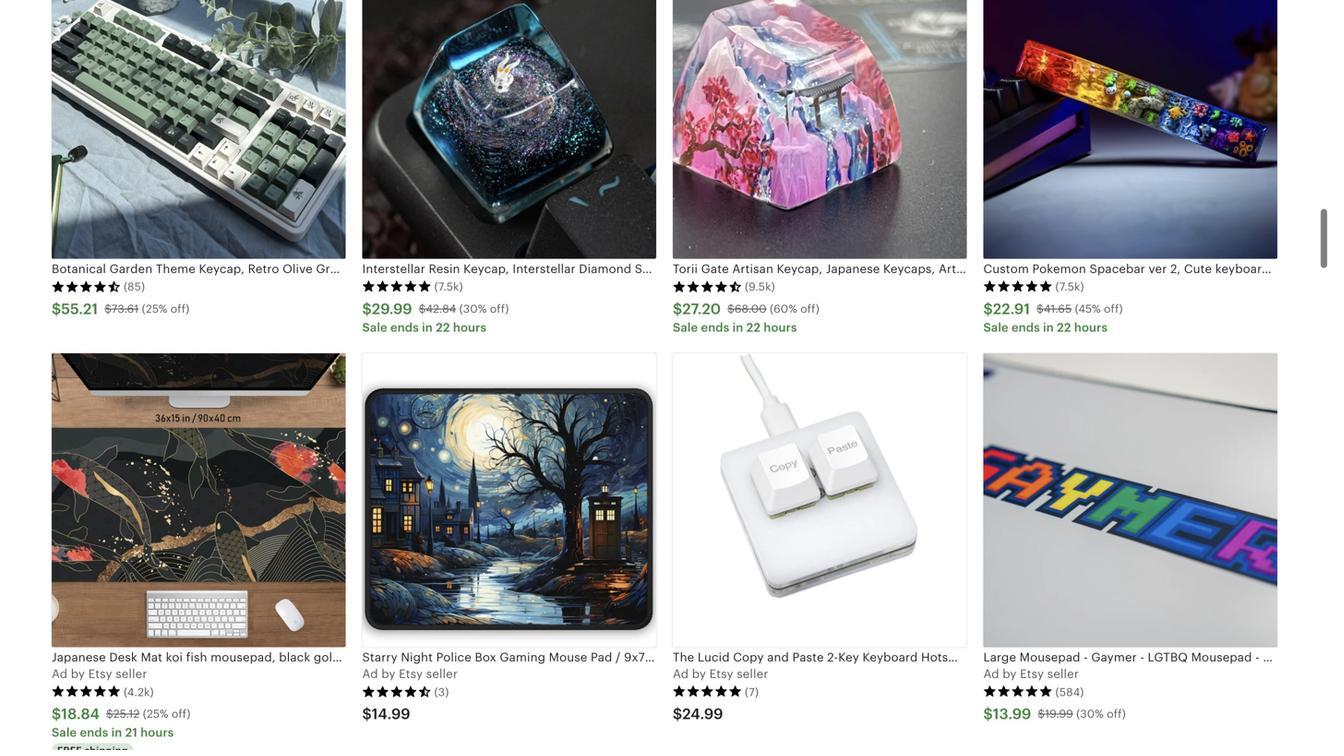 Task type: locate. For each thing, give the bounding box(es) containing it.
b inside starry night police box gaming mouse pad / 9x7 inch a d b y etsy seller
[[381, 668, 389, 681]]

a d b y etsy seller up (7)
[[673, 668, 768, 681]]

ends for 22.91
[[1012, 321, 1040, 335]]

y for (4.2k)
[[78, 668, 85, 681]]

off) right 42.84
[[490, 303, 509, 315]]

off) inside $ 29.99 $ 42.84 (30% off) sale ends in 22 hours
[[490, 303, 509, 315]]

etsy
[[88, 668, 112, 681], [399, 668, 423, 681], [709, 668, 734, 681], [1020, 668, 1044, 681]]

4.5 out of 5 stars image up 55.21 on the top
[[52, 280, 121, 293]]

55.21
[[61, 301, 98, 317]]

22
[[436, 321, 450, 335], [746, 321, 761, 335], [1057, 321, 1071, 335]]

d
[[60, 668, 68, 681], [370, 668, 378, 681], [681, 668, 689, 681], [992, 668, 999, 681]]

18.84
[[61, 706, 100, 723]]

off)
[[171, 303, 190, 315], [490, 303, 509, 315], [800, 303, 820, 315], [1104, 303, 1123, 315], [172, 708, 191, 721], [1107, 708, 1126, 721]]

in for 27.20
[[733, 321, 743, 335]]

sale down 18.84
[[52, 726, 77, 740]]

in inside $ 22.91 $ 41.65 (45% off) sale ends in 22 hours
[[1043, 321, 1054, 335]]

y up 13.99
[[1010, 668, 1017, 681]]

sale down the 27.20 in the right top of the page
[[673, 321, 698, 335]]

starry night police box gaming mouse pad / 9x7 inch a d b y etsy seller
[[362, 651, 674, 681]]

off) right 25.12
[[172, 708, 191, 721]]

(7.5k) for 22.91
[[1056, 281, 1084, 293]]

1 etsy from the left
[[88, 668, 112, 681]]

b
[[71, 668, 79, 681], [381, 668, 389, 681], [692, 668, 700, 681], [1003, 668, 1010, 681]]

4 d from the left
[[992, 668, 999, 681]]

2 a d b y etsy seller from the left
[[673, 668, 768, 681]]

3 seller from the left
[[737, 668, 768, 681]]

hours down (60%
[[764, 321, 797, 335]]

2 a from the left
[[362, 668, 371, 681]]

3 a from the left
[[673, 668, 681, 681]]

1 horizontal spatial 4.5 out of 5 stars image
[[362, 685, 432, 698]]

1 (7.5k) from the left
[[434, 281, 463, 293]]

sale down 29.99
[[362, 321, 387, 335]]

seller for (7)
[[737, 668, 768, 681]]

4.5 out of 5 stars image up 14.99
[[362, 685, 432, 698]]

(25% right the 73.61
[[142, 303, 168, 315]]

a d b y etsy seller up (584)
[[984, 668, 1079, 681]]

off) for 22.91
[[1104, 303, 1123, 315]]

ends inside $ 22.91 $ 41.65 (45% off) sale ends in 22 hours
[[1012, 321, 1040, 335]]

$
[[52, 301, 61, 317], [362, 301, 372, 317], [673, 301, 682, 317], [984, 301, 993, 317], [104, 303, 111, 315], [419, 303, 426, 315], [728, 303, 735, 315], [1037, 303, 1044, 315], [52, 706, 61, 723], [362, 706, 372, 723], [673, 706, 682, 723], [984, 706, 993, 723], [106, 708, 113, 721], [1038, 708, 1045, 721]]

hours for 22.91
[[1074, 321, 1108, 335]]

22 down 41.65
[[1057, 321, 1071, 335]]

(25% inside $ 55.21 $ 73.61 (25% off)
[[142, 303, 168, 315]]

y up 18.84
[[78, 668, 85, 681]]

hours
[[453, 321, 486, 335], [764, 321, 797, 335], [1074, 321, 1108, 335], [141, 726, 174, 740]]

$ left 41.65
[[984, 301, 993, 317]]

4 etsy from the left
[[1020, 668, 1044, 681]]

ends inside $ 29.99 $ 42.84 (30% off) sale ends in 22 hours
[[390, 321, 419, 335]]

2 22 from the left
[[746, 321, 761, 335]]

$ right 18.84
[[106, 708, 113, 721]]

$ right 55.21 on the top
[[104, 303, 111, 315]]

0 horizontal spatial (30%
[[459, 303, 487, 315]]

3 b from the left
[[692, 668, 700, 681]]

(25% for 55.21
[[142, 303, 168, 315]]

in down 42.84
[[422, 321, 433, 335]]

1 horizontal spatial a d b y etsy seller
[[673, 668, 768, 681]]

1 d from the left
[[60, 668, 68, 681]]

seller
[[116, 668, 147, 681], [426, 668, 458, 681], [737, 668, 768, 681], [1047, 668, 1079, 681]]

0 horizontal spatial (7.5k)
[[434, 281, 463, 293]]

(30% inside $ 13.99 $ 19.99 (30% off)
[[1076, 708, 1104, 721]]

seller up (3)
[[426, 668, 458, 681]]

4.5 out of 5 stars image for 27.20
[[673, 280, 742, 293]]

off) for 27.20
[[800, 303, 820, 315]]

off) inside $ 22.91 $ 41.65 (45% off) sale ends in 22 hours
[[1104, 303, 1123, 315]]

hours down the (45%
[[1074, 321, 1108, 335]]

4.5 out of 5 stars image for 55.21
[[52, 280, 121, 293]]

2 etsy from the left
[[399, 668, 423, 681]]

2 d from the left
[[370, 668, 378, 681]]

(30% down (584)
[[1076, 708, 1104, 721]]

5 out of 5 stars image
[[362, 280, 432, 293], [984, 280, 1053, 293], [52, 685, 121, 698], [673, 685, 742, 698], [984, 685, 1053, 698]]

$ right 22.91
[[1037, 303, 1044, 315]]

sale inside $ 29.99 $ 42.84 (30% off) sale ends in 22 hours
[[362, 321, 387, 335]]

0 horizontal spatial a d b y etsy seller
[[52, 668, 147, 681]]

b for (7)
[[692, 668, 700, 681]]

night
[[401, 651, 433, 665]]

(7.5k) up 41.65
[[1056, 281, 1084, 293]]

1 seller from the left
[[116, 668, 147, 681]]

hours down 42.84
[[453, 321, 486, 335]]

$ down "starry"
[[362, 706, 372, 723]]

2 horizontal spatial 22
[[1057, 321, 1071, 335]]

22 inside $ 29.99 $ 42.84 (30% off) sale ends in 22 hours
[[436, 321, 450, 335]]

sale down 22.91
[[984, 321, 1009, 335]]

/
[[616, 651, 621, 665]]

in down 68.00
[[733, 321, 743, 335]]

a up "$ 18.84 $ 25.12 (25% off) sale ends in 21 hours"
[[52, 668, 60, 681]]

hours inside $ 22.91 $ 41.65 (45% off) sale ends in 22 hours
[[1074, 321, 1108, 335]]

22 for 27.20
[[746, 321, 761, 335]]

(7)
[[745, 686, 759, 699]]

1 a d b y etsy seller from the left
[[52, 668, 147, 681]]

y for (7)
[[700, 668, 706, 681]]

etsy up 24.99
[[709, 668, 734, 681]]

pad
[[591, 651, 612, 665]]

3 a d b y etsy seller from the left
[[984, 668, 1079, 681]]

seller up (4.2k)
[[116, 668, 147, 681]]

(30% inside $ 29.99 $ 42.84 (30% off) sale ends in 22 hours
[[459, 303, 487, 315]]

off) for 18.84
[[172, 708, 191, 721]]

(25% down (4.2k)
[[143, 708, 168, 721]]

b down "starry"
[[381, 668, 389, 681]]

y up 24.99
[[700, 668, 706, 681]]

$ 22.91 $ 41.65 (45% off) sale ends in 22 hours
[[984, 301, 1123, 335]]

sale for 22.91
[[984, 321, 1009, 335]]

off) inside $ 13.99 $ 19.99 (30% off)
[[1107, 708, 1126, 721]]

b for (4.2k)
[[71, 668, 79, 681]]

ends
[[390, 321, 419, 335], [701, 321, 730, 335], [1012, 321, 1040, 335], [80, 726, 108, 740]]

b up $ 24.99
[[692, 668, 700, 681]]

(30% right 42.84
[[459, 303, 487, 315]]

hours right 21
[[141, 726, 174, 740]]

off) for 13.99
[[1107, 708, 1126, 721]]

5 out of 5 stars image up 22.91
[[984, 280, 1053, 293]]

0 horizontal spatial 22
[[436, 321, 450, 335]]

a for (4.2k)
[[52, 668, 60, 681]]

3 22 from the left
[[1057, 321, 1071, 335]]

1 vertical spatial (25%
[[143, 708, 168, 721]]

seller up (7)
[[737, 668, 768, 681]]

4 b from the left
[[1003, 668, 1010, 681]]

22.91
[[993, 301, 1030, 317]]

5 out of 5 stars image up 29.99
[[362, 280, 432, 293]]

(25%
[[142, 303, 168, 315], [143, 708, 168, 721]]

sale inside $ 22.91 $ 41.65 (45% off) sale ends in 22 hours
[[984, 321, 1009, 335]]

4 y from the left
[[1010, 668, 1017, 681]]

2 horizontal spatial a d b y etsy seller
[[984, 668, 1079, 681]]

off) right (60%
[[800, 303, 820, 315]]

in
[[422, 321, 433, 335], [733, 321, 743, 335], [1043, 321, 1054, 335], [111, 726, 122, 740]]

y down "starry"
[[389, 668, 396, 681]]

2 horizontal spatial 4.5 out of 5 stars image
[[673, 280, 742, 293]]

1 b from the left
[[71, 668, 79, 681]]

ends down 18.84
[[80, 726, 108, 740]]

etsy up 13.99
[[1020, 668, 1044, 681]]

22 down 68.00
[[746, 321, 761, 335]]

4 a from the left
[[984, 668, 992, 681]]

1 22 from the left
[[436, 321, 450, 335]]

1 vertical spatial (30%
[[1076, 708, 1104, 721]]

starry
[[362, 651, 398, 665]]

d up 18.84
[[60, 668, 68, 681]]

large mousepad - gaymer - lgtbq mousepad - 700x300mm large gaming mousepad - deskmat for laptop or keyboard and mouse.  double stitched edge image
[[984, 354, 1278, 648]]

a
[[52, 668, 60, 681], [362, 668, 371, 681], [673, 668, 681, 681], [984, 668, 992, 681]]

custom pokemon spacebar ver 2, cute keyboard, anime keycaps for cherry mx keyboard, custom keyboard keys, custom mechanical keyboard, gifts image
[[984, 0, 1278, 259]]

etsy down night
[[399, 668, 423, 681]]

off) right the 19.99
[[1107, 708, 1126, 721]]

sale inside "$ 27.20 $ 68.00 (60% off) sale ends in 22 hours"
[[673, 321, 698, 335]]

d up $ 24.99
[[681, 668, 689, 681]]

in inside "$ 18.84 $ 25.12 (25% off) sale ends in 21 hours"
[[111, 726, 122, 740]]

off) inside $ 55.21 $ 73.61 (25% off)
[[171, 303, 190, 315]]

a down "starry"
[[362, 668, 371, 681]]

etsy up 18.84
[[88, 668, 112, 681]]

(7.5k)
[[434, 281, 463, 293], [1056, 281, 1084, 293]]

d for (584)
[[992, 668, 999, 681]]

0 vertical spatial (30%
[[459, 303, 487, 315]]

b up 18.84
[[71, 668, 79, 681]]

1 y from the left
[[78, 668, 85, 681]]

(25% inside "$ 18.84 $ 25.12 (25% off) sale ends in 21 hours"
[[143, 708, 168, 721]]

1 horizontal spatial (7.5k)
[[1056, 281, 1084, 293]]

4.5 out of 5 stars image
[[52, 280, 121, 293], [673, 280, 742, 293], [362, 685, 432, 698]]

in inside "$ 27.20 $ 68.00 (60% off) sale ends in 22 hours"
[[733, 321, 743, 335]]

etsy for (4.2k)
[[88, 668, 112, 681]]

in left 21
[[111, 726, 122, 740]]

ends down 22.91
[[1012, 321, 1040, 335]]

ends down 29.99
[[390, 321, 419, 335]]

(7.5k) up 42.84
[[434, 281, 463, 293]]

seller up (584)
[[1047, 668, 1079, 681]]

hours inside "$ 27.20 $ 68.00 (60% off) sale ends in 22 hours"
[[764, 321, 797, 335]]

off) right the (45%
[[1104, 303, 1123, 315]]

$ right 13.99
[[1038, 708, 1045, 721]]

off) inside "$ 27.20 $ 68.00 (60% off) sale ends in 22 hours"
[[800, 303, 820, 315]]

a d b y etsy seller up (4.2k)
[[52, 668, 147, 681]]

2 y from the left
[[389, 668, 396, 681]]

d up 13.99
[[992, 668, 999, 681]]

ends down the 27.20 in the right top of the page
[[701, 321, 730, 335]]

$ right the 27.20 in the right top of the page
[[728, 303, 735, 315]]

4 seller from the left
[[1047, 668, 1079, 681]]

(4.2k)
[[124, 686, 154, 699]]

3 etsy from the left
[[709, 668, 734, 681]]

$ left the 73.61
[[52, 301, 61, 317]]

22 down 42.84
[[436, 321, 450, 335]]

sale
[[362, 321, 387, 335], [673, 321, 698, 335], [984, 321, 1009, 335], [52, 726, 77, 740]]

in inside $ 29.99 $ 42.84 (30% off) sale ends in 22 hours
[[422, 321, 433, 335]]

0 vertical spatial (25%
[[142, 303, 168, 315]]

a d b y etsy seller
[[52, 668, 147, 681], [673, 668, 768, 681], [984, 668, 1079, 681]]

y
[[78, 668, 85, 681], [389, 668, 396, 681], [700, 668, 706, 681], [1010, 668, 1017, 681]]

1 horizontal spatial 22
[[746, 321, 761, 335]]

in down 41.65
[[1043, 321, 1054, 335]]

ends inside "$ 27.20 $ 68.00 (60% off) sale ends in 22 hours"
[[701, 321, 730, 335]]

0 horizontal spatial 4.5 out of 5 stars image
[[52, 280, 121, 293]]

2 b from the left
[[381, 668, 389, 681]]

$ 13.99 $ 19.99 (30% off)
[[984, 706, 1126, 723]]

a down inch
[[673, 668, 681, 681]]

4.5 out of 5 stars image up the 27.20 in the right top of the page
[[673, 280, 742, 293]]

1 a from the left
[[52, 668, 60, 681]]

(30%
[[459, 303, 487, 315], [1076, 708, 1104, 721]]

etsy for (584)
[[1020, 668, 1044, 681]]

2 (7.5k) from the left
[[1056, 281, 1084, 293]]

3 d from the left
[[681, 668, 689, 681]]

seller for (584)
[[1047, 668, 1079, 681]]

off) inside "$ 18.84 $ 25.12 (25% off) sale ends in 21 hours"
[[172, 708, 191, 721]]

2 seller from the left
[[426, 668, 458, 681]]

d down "starry"
[[370, 668, 378, 681]]

b up 13.99
[[1003, 668, 1010, 681]]

41.65
[[1044, 303, 1072, 315]]

etsy for (7)
[[709, 668, 734, 681]]

22 inside "$ 27.20 $ 68.00 (60% off) sale ends in 22 hours"
[[746, 321, 761, 335]]

a up $ 13.99 $ 19.99 (30% off) on the right
[[984, 668, 992, 681]]

gaming
[[500, 651, 546, 665]]

22 inside $ 22.91 $ 41.65 (45% off) sale ends in 22 hours
[[1057, 321, 1071, 335]]

off) right the 73.61
[[171, 303, 190, 315]]

hours inside $ 29.99 $ 42.84 (30% off) sale ends in 22 hours
[[453, 321, 486, 335]]

(85)
[[124, 281, 145, 293]]

$ inside $ 55.21 $ 73.61 (25% off)
[[104, 303, 111, 315]]

1 horizontal spatial (30%
[[1076, 708, 1104, 721]]

3 y from the left
[[700, 668, 706, 681]]



Task type: vqa. For each thing, say whether or not it's contained in the screenshot.
Sale within $ 18.84 $ 25.12 (25% off) Sale ends in 21 hours
yes



Task type: describe. For each thing, give the bounding box(es) containing it.
a for (7)
[[673, 668, 681, 681]]

$ 29.99 $ 42.84 (30% off) sale ends in 22 hours
[[362, 301, 509, 335]]

(25% for 18.84
[[143, 708, 168, 721]]

$ 24.99
[[673, 706, 723, 723]]

$ 18.84 $ 25.12 (25% off) sale ends in 21 hours
[[52, 706, 191, 740]]

13.99
[[993, 706, 1031, 723]]

seller inside starry night police box gaming mouse pad / 9x7 inch a d b y etsy seller
[[426, 668, 458, 681]]

the lucid copy and paste 2-key keyboard hotswap one handed mechanical gaming keyboard cherry switch mini usb keypad image
[[673, 354, 967, 648]]

29.99
[[372, 301, 412, 317]]

in for 22.91
[[1043, 321, 1054, 335]]

b for (584)
[[1003, 668, 1010, 681]]

off) for 55.21
[[171, 303, 190, 315]]

a d b y etsy seller for 18.84
[[52, 668, 147, 681]]

14.99
[[372, 706, 410, 723]]

5 out of 5 stars image up 13.99
[[984, 685, 1053, 698]]

(3)
[[434, 686, 449, 699]]

hours inside "$ 18.84 $ 25.12 (25% off) sale ends in 21 hours"
[[141, 726, 174, 740]]

(7.5k) for 29.99
[[434, 281, 463, 293]]

y for (584)
[[1010, 668, 1017, 681]]

japanese desk mat koi fish mousepad, black gold large xxl gaming deskmat xl rgb led, minimal marble boho chic desk decor, small mouse pad image
[[52, 354, 346, 648]]

(30% for 29.99
[[459, 303, 487, 315]]

$ 55.21 $ 73.61 (25% off)
[[52, 301, 190, 317]]

$ 27.20 $ 68.00 (60% off) sale ends in 22 hours
[[673, 301, 820, 335]]

22 for 22.91
[[1057, 321, 1071, 335]]

$ left 25.12
[[52, 706, 61, 723]]

sale for 29.99
[[362, 321, 387, 335]]

botanical garden theme keycap, retro olive green gaming keycap, pbt keycap, cherry keycap, mechanical keyboard keycap, keyboard accessories image
[[52, 0, 346, 259]]

$ left 68.00
[[673, 301, 682, 317]]

9x7
[[624, 651, 645, 665]]

$ right 29.99
[[419, 303, 426, 315]]

25.12
[[113, 708, 140, 721]]

$ left 42.84
[[362, 301, 372, 317]]

73.61
[[111, 303, 139, 315]]

(30% for 13.99
[[1076, 708, 1104, 721]]

seller for (4.2k)
[[116, 668, 147, 681]]

24.99
[[682, 706, 723, 723]]

d inside starry night police box gaming mouse pad / 9x7 inch a d b y etsy seller
[[370, 668, 378, 681]]

box
[[475, 651, 496, 665]]

interstellar resin keycap, interstellar diamond sa keycap, gravity in interstellar space, galaxy keycap, astronaut resin keycap, gifts idea image
[[362, 0, 656, 259]]

27.20
[[682, 301, 721, 317]]

42.84
[[426, 303, 456, 315]]

ends for 27.20
[[701, 321, 730, 335]]

$ 14.99
[[362, 706, 410, 723]]

hours for 27.20
[[764, 321, 797, 335]]

21
[[125, 726, 137, 740]]

$ down inch
[[673, 706, 682, 723]]

19.99
[[1045, 708, 1073, 721]]

d for (4.2k)
[[60, 668, 68, 681]]

a inside starry night police box gaming mouse pad / 9x7 inch a d b y etsy seller
[[362, 668, 371, 681]]

inch
[[648, 651, 674, 665]]

ends inside "$ 18.84 $ 25.12 (25% off) sale ends in 21 hours"
[[80, 726, 108, 740]]

22 for 29.99
[[436, 321, 450, 335]]

(60%
[[770, 303, 797, 315]]

hours for 29.99
[[453, 321, 486, 335]]

(45%
[[1075, 303, 1101, 315]]

5 out of 5 stars image up 24.99
[[673, 685, 742, 698]]

a for (584)
[[984, 668, 992, 681]]

mouse
[[549, 651, 587, 665]]

torii gate artisan keycap, japanese keycaps, artisan resin keycap, torii gate custom keycaps, cherry mx keycaps, mechanical keyboard image
[[673, 0, 967, 259]]

etsy inside starry night police box gaming mouse pad / 9x7 inch a d b y etsy seller
[[399, 668, 423, 681]]

(9.5k)
[[745, 281, 775, 293]]

police
[[436, 651, 472, 665]]

(584)
[[1056, 686, 1084, 699]]

sale inside "$ 18.84 $ 25.12 (25% off) sale ends in 21 hours"
[[52, 726, 77, 740]]

in for 29.99
[[422, 321, 433, 335]]

5 out of 5 stars image up 18.84
[[52, 685, 121, 698]]

68.00
[[735, 303, 767, 315]]

starry night police box gaming mouse pad / 9x7 inch image
[[362, 354, 656, 648]]

$ inside $ 13.99 $ 19.99 (30% off)
[[1038, 708, 1045, 721]]

a d b y etsy seller for 13.99
[[984, 668, 1079, 681]]

$ left the 19.99
[[984, 706, 993, 723]]

d for (7)
[[681, 668, 689, 681]]

y inside starry night police box gaming mouse pad / 9x7 inch a d b y etsy seller
[[389, 668, 396, 681]]

ends for 29.99
[[390, 321, 419, 335]]

off) for 29.99
[[490, 303, 509, 315]]

sale for 27.20
[[673, 321, 698, 335]]



